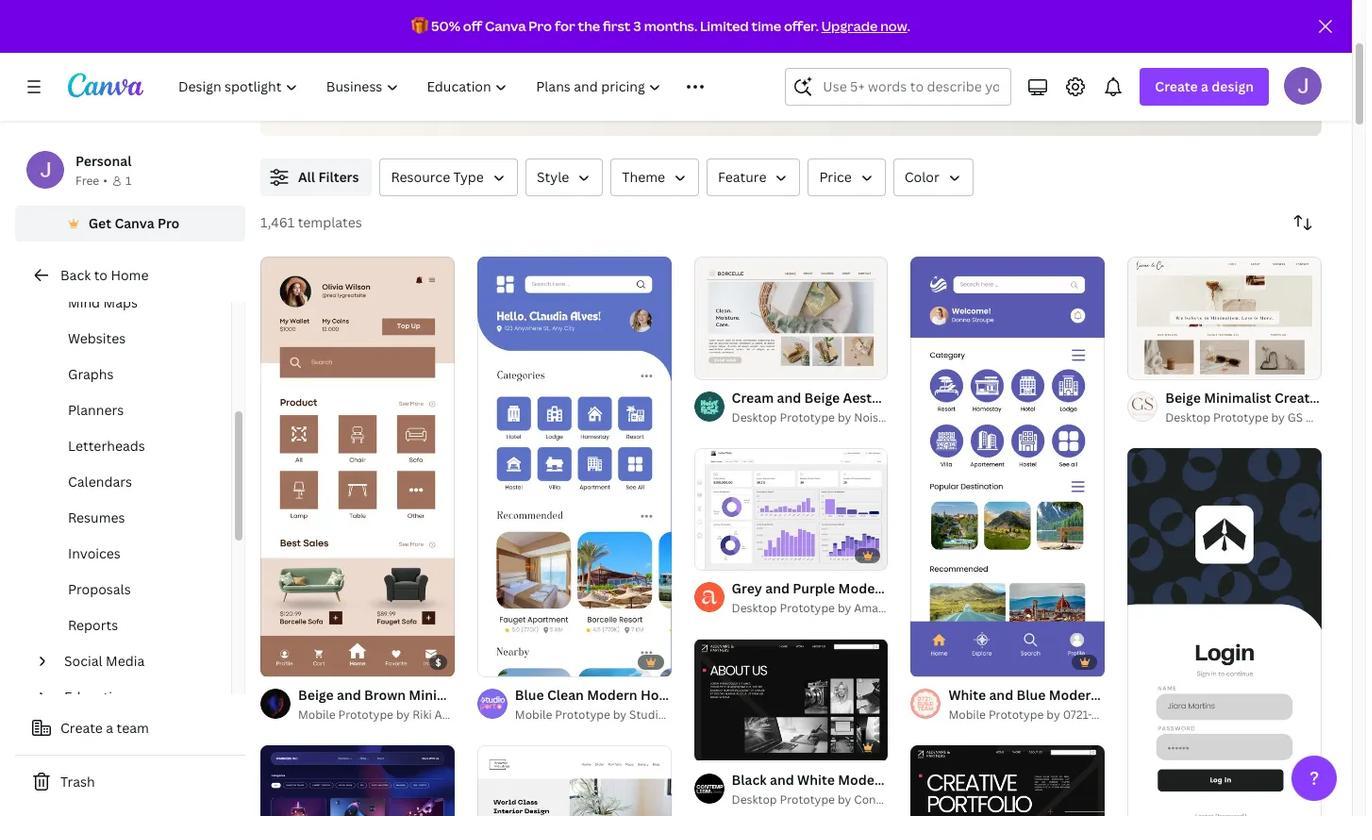 Task type: locate. For each thing, give the bounding box(es) containing it.
prototype left 0721- on the bottom of page
[[989, 707, 1044, 723]]

months.
[[644, 17, 698, 35]]

price
[[820, 168, 852, 186]]

1
[[125, 173, 131, 189], [708, 357, 713, 371]]

1 vertical spatial create
[[60, 719, 103, 737]]

mobile prototype by riki ari susanto
[[298, 707, 497, 723]]

by left noisy
[[838, 409, 852, 425]]

canva inside button
[[115, 214, 154, 232]]

create inside button
[[60, 719, 103, 737]]

1 of 5
[[708, 357, 739, 371]]

desktop prototype by gs digital stud link
[[1166, 408, 1367, 427]]

create inside dropdown button
[[1156, 77, 1199, 95]]

$
[[436, 656, 442, 669]]

®
[[701, 707, 707, 723]]

by for contemp-
[[838, 792, 852, 808]]

contemp-
[[855, 792, 910, 808]]

riki
[[413, 707, 432, 723]]

desktop
[[732, 409, 777, 425], [1166, 409, 1211, 425], [732, 601, 777, 617], [732, 792, 777, 808]]

mobile up 'dark blue and purple modern marketing blog desktop prototype' image
[[298, 707, 336, 723]]

1 horizontal spatial a
[[1202, 77, 1209, 95]]

1 horizontal spatial 1
[[708, 357, 713, 371]]

prototype
[[780, 409, 835, 425], [1214, 409, 1269, 425], [780, 601, 835, 617], [338, 707, 394, 723], [555, 707, 611, 723], [989, 707, 1044, 723], [780, 792, 835, 808]]

time
[[752, 17, 782, 35]]

resumes
[[68, 509, 125, 527]]

mind maps link
[[30, 285, 231, 321]]

desktop prototype by gs digital stud
[[1166, 409, 1367, 425]]

0 vertical spatial pro
[[529, 17, 552, 35]]

prototype for gs
[[1214, 409, 1269, 425]]

mobile up black and white modern minimalist creative portfolio website design prototype image
[[949, 707, 986, 723]]

prototype left amabile
[[780, 601, 835, 617]]

desktop prototype by amabile
[[732, 601, 899, 617]]

desktop for desktop prototype by gs digital stud
[[1166, 409, 1211, 425]]

color button
[[894, 159, 974, 196]]

stud
[[1344, 409, 1367, 425]]

mobile inside mobile prototype by 0721-team 'link'
[[949, 707, 986, 723]]

3 mobile from the left
[[949, 707, 986, 723]]

noisy
[[855, 409, 885, 425]]

first
[[603, 17, 631, 35]]

desktop prototype by contemp-lism link
[[732, 791, 932, 810]]

1,461
[[261, 213, 295, 231]]

white and blue modern minimalist hotel booking mobile prototype image
[[911, 257, 1106, 677]]

prototype left studio
[[555, 707, 611, 723]]

by left riki
[[396, 707, 410, 723]]

get
[[88, 214, 111, 232]]

desktop prototype by contemp-lism
[[732, 792, 932, 808]]

1 vertical spatial a
[[106, 719, 113, 737]]

create left design
[[1156, 77, 1199, 95]]

by inside 'link'
[[1047, 707, 1061, 723]]

pro
[[529, 17, 552, 35], [158, 214, 180, 232]]

2 horizontal spatial mobile
[[949, 707, 986, 723]]

0 vertical spatial a
[[1202, 77, 1209, 95]]

create down 'education'
[[60, 719, 103, 737]]

1 horizontal spatial mobile
[[515, 707, 553, 723]]

proposals link
[[30, 572, 231, 608]]

1 vertical spatial canva
[[115, 214, 154, 232]]

prototype templates image
[[920, 0, 1322, 136], [973, 0, 1269, 73]]

0 vertical spatial 1
[[125, 173, 131, 189]]

digital
[[1306, 409, 1342, 425]]

prototype left noisy
[[780, 409, 835, 425]]

canva
[[485, 17, 526, 35], [115, 214, 154, 232]]

by left contemp-
[[838, 792, 852, 808]]

Sort by button
[[1285, 204, 1322, 242]]

by left 0721- on the bottom of page
[[1047, 707, 1061, 723]]

home
[[111, 266, 149, 284]]

prototype for contemp-
[[780, 792, 835, 808]]

1,461 templates
[[261, 213, 362, 231]]

0 horizontal spatial mobile
[[298, 707, 336, 723]]

proposals
[[68, 581, 131, 598]]

by for amabile
[[838, 601, 852, 617]]

feature button
[[707, 159, 801, 196]]

1 for 1
[[125, 173, 131, 189]]

team
[[1092, 707, 1121, 723]]

1 horizontal spatial canva
[[485, 17, 526, 35]]

a left design
[[1202, 77, 1209, 95]]

back to home
[[60, 266, 149, 284]]

by left amabile
[[838, 601, 852, 617]]

0 horizontal spatial a
[[106, 719, 113, 737]]

theme button
[[611, 159, 700, 196]]

prototype left contemp-
[[780, 792, 835, 808]]

feature
[[718, 168, 767, 186]]

graphs
[[68, 365, 114, 383]]

desktop for desktop prototype by noisy frame
[[732, 409, 777, 425]]

style
[[537, 168, 569, 186]]

2 mobile from the left
[[515, 707, 553, 723]]

mobile for mobile prototype by riki ari susanto
[[298, 707, 336, 723]]

🎁 50% off canva pro for the first 3 months. limited time offer. upgrade now .
[[412, 17, 911, 35]]

1 mobile from the left
[[298, 707, 336, 723]]

by left the gs
[[1272, 409, 1286, 425]]

social
[[64, 652, 103, 670]]

letterheads link
[[30, 429, 231, 464]]

a left team
[[106, 719, 113, 737]]

1 vertical spatial 1
[[708, 357, 713, 371]]

prototype for amabile
[[780, 601, 835, 617]]

Search search field
[[823, 69, 1000, 105]]

off
[[463, 17, 483, 35]]

black and white minimalist interior company desktop prototype image
[[477, 746, 672, 817]]

0 horizontal spatial 1
[[125, 173, 131, 189]]

upgrade now button
[[822, 17, 908, 35]]

frame
[[888, 409, 922, 425]]

a inside create a team button
[[106, 719, 113, 737]]

templates
[[298, 213, 362, 231]]

1 horizontal spatial create
[[1156, 77, 1199, 95]]

graphs link
[[30, 357, 231, 393]]

1 right • at the left top of the page
[[125, 173, 131, 189]]

mobile inside mobile prototype by studio porto ® link
[[515, 707, 553, 723]]

resource type button
[[380, 159, 518, 196]]

canva right 'get'
[[115, 214, 154, 232]]

prototype left the gs
[[1214, 409, 1269, 425]]

desktop for desktop prototype by amabile
[[732, 601, 777, 617]]

prototype inside 'link'
[[989, 707, 1044, 723]]

mobile prototype by 0721-team
[[949, 707, 1121, 723]]

pro left for
[[529, 17, 552, 35]]

of
[[716, 357, 730, 371]]

black and white modern minimalist creative portfolio about us page website design prototype image
[[694, 640, 889, 761]]

0 vertical spatial create
[[1156, 77, 1199, 95]]

calendars link
[[30, 464, 231, 500]]

websites
[[68, 329, 126, 347]]

style button
[[526, 159, 603, 196]]

by left studio
[[613, 707, 627, 723]]

mind maps
[[68, 294, 138, 312]]

1 of 5 link
[[694, 257, 889, 379]]

calendars
[[68, 473, 132, 491]]

jacob simon image
[[1285, 67, 1322, 105]]

pro up back to home link
[[158, 214, 180, 232]]

prototype left riki
[[338, 707, 394, 723]]

0 horizontal spatial pro
[[158, 214, 180, 232]]

a inside create a design dropdown button
[[1202, 77, 1209, 95]]

0 horizontal spatial create
[[60, 719, 103, 737]]

top level navigation element
[[166, 68, 740, 106], [166, 68, 740, 106]]

all filters
[[298, 168, 359, 186]]

.
[[908, 17, 911, 35]]

grey and purple modern business dashboard app desktop prototype image
[[694, 449, 889, 570]]

dark blue and purple modern marketing blog desktop prototype image
[[261, 746, 455, 817]]

to
[[94, 266, 108, 284]]

mobile right susanto
[[515, 707, 553, 723]]

gs
[[1288, 409, 1304, 425]]

black and white modern minimalist creative portfolio website design prototype image
[[911, 746, 1106, 817]]

price button
[[808, 159, 886, 196]]

3
[[634, 17, 642, 35]]

None search field
[[786, 68, 1012, 106]]

planners
[[68, 401, 124, 419]]

1 vertical spatial pro
[[158, 214, 180, 232]]

mobile inside mobile prototype by riki ari susanto link
[[298, 707, 336, 723]]

trash link
[[15, 764, 245, 801]]

websites link
[[30, 321, 231, 357]]

1 left of
[[708, 357, 713, 371]]

back
[[60, 266, 91, 284]]

0 horizontal spatial canva
[[115, 214, 154, 232]]

canva right off
[[485, 17, 526, 35]]

limited
[[700, 17, 749, 35]]



Task type: describe. For each thing, give the bounding box(es) containing it.
desktop prototype by noisy frame link
[[732, 408, 922, 427]]

1 prototype templates image from the left
[[920, 0, 1322, 136]]

blue clean modern hotel booking mobile prototype image
[[477, 257, 672, 677]]

education link
[[57, 680, 220, 716]]

desktop for desktop prototype by contemp-lism
[[732, 792, 777, 808]]

now
[[881, 17, 908, 35]]

lism
[[910, 792, 932, 808]]

studio
[[630, 707, 666, 723]]

color
[[905, 168, 940, 186]]

planners link
[[30, 393, 231, 429]]

type
[[454, 168, 484, 186]]

get canva pro
[[88, 214, 180, 232]]

social media
[[64, 652, 145, 670]]

prototype for noisy
[[780, 409, 835, 425]]

beige and brown minimalist online shop menu furniture mobile prototype image
[[261, 257, 455, 677]]

prototype for 0721-
[[989, 707, 1044, 723]]

offer.
[[784, 17, 819, 35]]

pro inside button
[[158, 214, 180, 232]]

the
[[578, 17, 600, 35]]

prototype for studio
[[555, 707, 611, 723]]

🎁
[[412, 17, 429, 35]]

trash
[[60, 773, 95, 791]]

free
[[76, 173, 99, 189]]

a for design
[[1202, 77, 1209, 95]]

reports
[[68, 616, 118, 634]]

5
[[733, 357, 739, 371]]

education
[[64, 688, 129, 706]]

letterheads
[[68, 437, 145, 455]]

0721-
[[1064, 707, 1092, 723]]

media
[[106, 652, 145, 670]]

mobile prototype by studio porto ®
[[515, 707, 707, 723]]

by for noisy
[[838, 409, 852, 425]]

social media link
[[57, 644, 220, 680]]

50%
[[431, 17, 461, 35]]

by for riki
[[396, 707, 410, 723]]

2 prototype templates image from the left
[[973, 0, 1269, 73]]

1 horizontal spatial pro
[[529, 17, 552, 35]]

theme
[[622, 168, 666, 186]]

create a team button
[[15, 710, 245, 748]]

desktop prototype by amabile link
[[732, 600, 899, 619]]

free •
[[76, 173, 108, 189]]

porto
[[668, 707, 699, 723]]

mobile prototype by 0721-team link
[[949, 706, 1121, 725]]

personal
[[76, 152, 132, 170]]

resource type
[[391, 168, 484, 186]]

back to home link
[[15, 257, 245, 295]]

reports link
[[30, 608, 231, 644]]

a for team
[[106, 719, 113, 737]]

for
[[555, 17, 575, 35]]

cream and beige aesthetic elegant online portfolio shop desktop prototype image
[[694, 257, 889, 379]]

team
[[117, 719, 149, 737]]

beige minimalist creative agency website desktop prototype image
[[1128, 257, 1322, 379]]

by for studio
[[613, 707, 627, 723]]

create a design
[[1156, 77, 1255, 95]]

amabile
[[855, 601, 899, 617]]

maps
[[103, 294, 138, 312]]

create for create a team
[[60, 719, 103, 737]]

mind
[[68, 294, 100, 312]]

all filters button
[[261, 159, 372, 196]]

filters
[[319, 168, 359, 186]]

susanto
[[453, 707, 497, 723]]

•
[[103, 173, 108, 189]]

prototype for riki
[[338, 707, 394, 723]]

mobile for mobile prototype by studio porto ®
[[515, 707, 553, 723]]

invoices link
[[30, 536, 231, 572]]

upgrade
[[822, 17, 878, 35]]

create a team
[[60, 719, 149, 737]]

create a design button
[[1141, 68, 1270, 106]]

resumes link
[[30, 500, 231, 536]]

mobile prototype by studio porto ® link
[[515, 706, 707, 725]]

create for create a design
[[1156, 77, 1199, 95]]

invoices
[[68, 545, 121, 563]]

desktop prototype by noisy frame
[[732, 409, 922, 425]]

0 vertical spatial canva
[[485, 17, 526, 35]]

resource
[[391, 168, 450, 186]]

by for 0721-
[[1047, 707, 1061, 723]]

mobile for mobile prototype by 0721-team
[[949, 707, 986, 723]]

get canva pro button
[[15, 206, 245, 242]]

1 for 1 of 5
[[708, 357, 713, 371]]

ari
[[435, 707, 450, 723]]

by for gs
[[1272, 409, 1286, 425]]

design
[[1212, 77, 1255, 95]]

login page wireframe mobile ui prototype image
[[1128, 448, 1322, 817]]



Task type: vqa. For each thing, say whether or not it's contained in the screenshot.
add in the D-ID AI Presenters Instantly add a talking head video to your designs.
no



